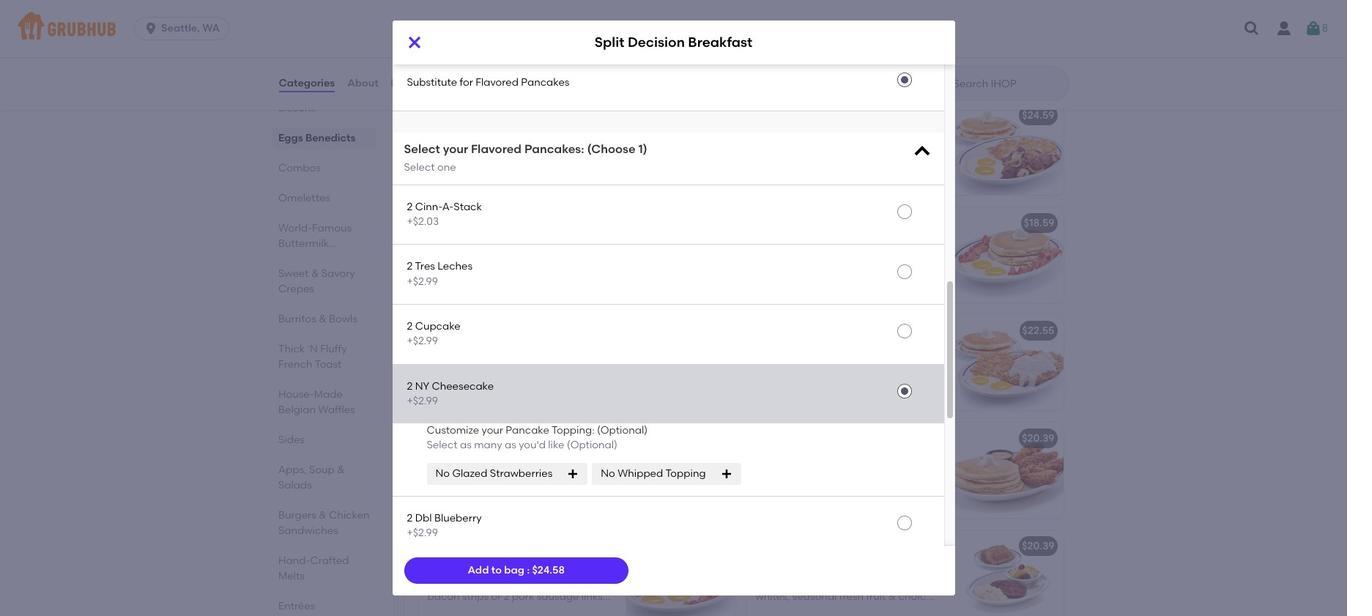 Task type: describe. For each thing, give the bounding box(es) containing it.
& inside 2  impossible™ plant-based sausages, scrambled cage-free egg whites, seasonal fresh fruit & choice of 2 protein pancakes or multigr
[[889, 590, 896, 603]]

svg image inside 8 button
[[1305, 20, 1322, 37]]

two eggs* your way, 2 custom cured hickory-smoked bacon strips, 2 pork sausage links, 2 thick-cut pieces of ham, golden hash browns & 2 fluffy buttermilk pancakes.
[[428, 130, 607, 202]]

$20.39 for t-bone steak* grilled & served with 3 eggs* your way & 3 fluffy buttermilk pancakes.
[[1022, 432, 1055, 444]]

about
[[347, 77, 378, 89]]

browns,
[[557, 560, 595, 573]]

$22.55
[[1022, 324, 1055, 337]]

eggs* inside golden-battered beef steak smothered in hearty gravy. served with 2 eggs* your way, golden hash browns & 2 fluffy buttermilk pancakes.   *gravy may contain pork.
[[787, 375, 816, 387]]

buttermilk inside two jumbo smoked sausage links served with 2 eggs* your way, hash browns & 2 buttermilk pancakes.
[[484, 267, 535, 280]]

french inside thick 'n fluffy french toast
[[278, 358, 312, 371]]

golden for two eggs* your way, 2 custom cured hickory-smoked bacon strips, 2 pork sausage links, 2 thick-cut pieces of ham, golden hash browns & 2 fluffy buttermilk pancakes.
[[805, 159, 839, 172]]

smokehouse
[[428, 217, 491, 229]]

buttermilk inside 2 eggs*, 2 bacon strips, 2 pork sausage links, 2 buttermilk pancakes & 1 slice of our new thick 'n fluffy french toast.
[[507, 360, 558, 372]]

buttermilk inside two eggs* your way, 2 custom-cured hickory-smoked bacon strips or 2 pork sausage links & 2 fluffy buttermilk pancakes.
[[756, 282, 807, 294]]

golden-
[[756, 345, 797, 357]]

links inside two jumbo smoked sausage links served with 2 eggs* your way, hash browns & 2 buttermilk pancakes.
[[570, 237, 592, 250]]

eggs for sirloin steak tips* with grilled onions & mushrooms. served with 2 eggs* your way, golden hash browns & 2 fluffy buttermilk pancakes.
[[854, 109, 879, 121]]

fluffy inside two eggs* your way, 2 custom-cured hickory-smoked bacon strips or 2 pork sausage links & 2 fluffy buttermilk pancakes.
[[867, 267, 892, 280]]

2 buttermilk
[[407, 20, 466, 32]]

2 ny cheesecake +$2.99
[[407, 380, 494, 407]]

pancakes. inside two jumbo smoked sausage links served with 2 eggs* your way, hash browns & 2 buttermilk pancakes.
[[538, 267, 589, 280]]

ny
[[415, 380, 429, 392]]

pesto veggie eggs benedict image
[[954, 0, 1063, 34]]

whipped
[[618, 467, 663, 480]]

& inside two jumbo smoked sausage links served with 2 eggs* your way, hash browns & 2 buttermilk pancakes.
[[466, 267, 474, 280]]

steak inside golden-battered beef steak smothered in hearty gravy. served with 2 eggs* your way, golden hash browns & 2 fluffy buttermilk pancakes.   *gravy may contain pork.
[[868, 345, 895, 357]]

way, inside two eggs* your way, hash browns, 2 custom-cured hickory-smoked bacon strips or 2 pork sausage links & toast.
[[505, 560, 528, 573]]

0 horizontal spatial split
[[428, 324, 450, 337]]

choice inside 2  impossible™ plant-based sausages, scrambled cage-free egg whites, seasonal fresh fruit & choice of 2 protein pancakes or multigr
[[899, 590, 932, 603]]

cured inside two eggs* your way, hash browns, 2 custom-cured hickory-smoked bacon strips or 2 pork sausage links & toast.
[[469, 575, 498, 588]]

your inside two eggs* your way, 2 custom-cured hickory-smoked bacon strips or 2 pork sausage links & 2 fluffy buttermilk pancakes.
[[809, 237, 831, 250]]

your inside t-bone steak* grilled & served with 3 eggs* your way & 3 fluffy buttermilk pancakes.
[[459, 468, 480, 480]]

buttermilk inside golden-battered beef steak smothered in hearty gravy. served with 2 eggs* your way, golden hash browns & 2 fluffy buttermilk pancakes.   *gravy may contain pork.
[[840, 390, 890, 402]]

fried
[[799, 324, 824, 337]]

leches
[[438, 260, 473, 273]]

substitute for flavored pancakes
[[407, 76, 570, 89]]

tips
[[821, 109, 841, 121]]

+$2.99 for dbl
[[407, 527, 438, 539]]

two for two eggs* your way, hash browns, 2 custom-cured hickory-smoked bacon strips or 2 pork sausage links & toast.
[[428, 560, 447, 573]]

burritos
[[278, 313, 316, 325]]

egg
[[470, 540, 489, 552]]

add
[[468, 564, 489, 576]]

slice
[[444, 375, 466, 387]]

your inside customize your pancake topping:  (optional) select as many as you'd like (optional)
[[482, 424, 503, 437]]

2 inside 2 cupcake +$2.99
[[407, 320, 413, 333]]

one
[[437, 162, 456, 174]]

burgers & chicken sandwiches
[[278, 509, 369, 537]]

gravy.
[[858, 360, 888, 372]]

0 vertical spatial (optional)
[[597, 424, 648, 437]]

eggs* inside two eggs* your way, 2 custom cured hickory-smoked bacon strips, 2 pork sausage links, 2 thick-cut pieces of ham, golden hash browns & 2 fluffy buttermilk pancakes.
[[450, 130, 479, 142]]

bacon inside two eggs* your way, 2 custom cured hickory-smoked bacon strips, 2 pork sausage links, 2 thick-cut pieces of ham, golden hash browns & 2 fluffy buttermilk pancakes.
[[509, 144, 541, 157]]

smokehouse combo
[[428, 217, 531, 229]]

sausage inside two jumbo smoked sausage links served with 2 eggs* your way, hash browns & 2 buttermilk pancakes.
[[526, 237, 568, 250]]

waffles
[[318, 404, 355, 416]]

seattle, wa
[[161, 22, 220, 34]]

way, inside two jumbo smoked sausage links served with 2 eggs* your way, hash browns & 2 buttermilk pancakes.
[[550, 252, 572, 265]]

& down onions
[[907, 159, 915, 172]]

2  impossible™ plant-based sausages, scrambled cage-free egg whites, seasonal fresh fruit & choice of 2 protein pancakes or multigr
[[756, 560, 935, 616]]

2-
[[459, 540, 470, 552]]

two eggs* your way, hash browns, 2 custom-cured hickory-smoked bacon strips or 2 pork sausage links & toast.
[[428, 560, 604, 616]]

smoked inside two eggs* your way, hash browns, 2 custom-cured hickory-smoked bacon strips or 2 pork sausage links & toast.
[[540, 575, 580, 588]]

search icon image
[[930, 75, 948, 92]]

browns inside sirloin steak tips* with grilled onions & mushrooms. served with 2 eggs* your way, golden hash browns & 2 fluffy buttermilk pancakes.
[[868, 159, 904, 172]]

chicken & pancakes image
[[954, 422, 1063, 518]]

2 dbl blueberry +$2.99
[[407, 512, 482, 539]]

links inside two eggs* your way, hash browns, 2 custom-cured hickory-smoked bacon strips or 2 pork sausage links & toast.
[[582, 590, 603, 603]]

browns inside two eggs* your way, 2 custom cured hickory-smoked bacon strips, 2 pork sausage links, 2 thick-cut pieces of ham, golden hash browns & 2 fluffy buttermilk pancakes.
[[519, 174, 555, 187]]

& right way
[[506, 468, 513, 480]]

eggs* inside two jumbo smoked sausage links served with 2 eggs* your way, hash browns & 2 buttermilk pancakes.
[[494, 252, 523, 265]]

two for two eggs* your way, 2 custom cured hickory-smoked bacon strips, 2 pork sausage links, 2 thick-cut pieces of ham, golden hash browns & 2 fluffy buttermilk pancakes.
[[428, 130, 447, 142]]

0 vertical spatial steak
[[789, 109, 818, 121]]

eggs* inside two eggs* your way, hash browns, 2 custom-cured hickory-smoked bacon strips or 2 pork sausage links & toast.
[[450, 560, 479, 573]]

2 inside 2 dbl blueberry +$2.99
[[407, 512, 413, 524]]

& left pancake at left
[[497, 432, 505, 444]]

wa
[[202, 22, 220, 34]]

fluffy inside golden-battered beef steak smothered in hearty gravy. served with 2 eggs* your way, golden hash browns & 2 fluffy buttermilk pancakes.   *gravy may contain pork.
[[813, 390, 837, 402]]

of inside 2  impossible™ plant-based sausages, scrambled cage-free egg whites, seasonal fresh fruit & choice of 2 protein pancakes or multigr
[[756, 605, 766, 616]]

0 horizontal spatial svg image
[[406, 34, 423, 51]]

world-
[[278, 222, 312, 234]]

you'd
[[519, 439, 546, 452]]

2 cinn-a-stack +$2.03
[[407, 201, 482, 228]]

hash inside golden-battered beef steak smothered in hearty gravy. served with 2 eggs* your way, golden hash browns & 2 fluffy buttermilk pancakes.   *gravy may contain pork.
[[905, 375, 929, 387]]

steak for golden-battered beef steak smothered in hearty gravy. served with 2 eggs* your way, golden hash browns & 2 fluffy buttermilk pancakes.   *gravy may contain pork.
[[827, 324, 856, 337]]

two for two jumbo smoked sausage links served with 2 eggs* your way, hash browns & 2 buttermilk pancakes.
[[428, 237, 447, 250]]

mushrooms.
[[766, 144, 827, 157]]

famous
[[312, 222, 351, 234]]

with left all-
[[788, 468, 809, 480]]

egg
[[916, 575, 935, 588]]

t-bone steak* grilled & served with 3 eggs* your way & 3 fluffy buttermilk pancakes.
[[428, 453, 607, 495]]

sauce.
[[827, 497, 860, 510]]

strips inside four buttermilk crispy chicken strips made with all-natural chicken breast & 3 buttermilk pancakes. served with choice of sauce.
[[906, 453, 933, 465]]

four
[[756, 453, 778, 465]]

burritos & bowls
[[278, 313, 357, 325]]

+$2.99 inside 2 cupcake +$2.99
[[407, 335, 438, 347]]

pancakes. inside t-bone steak* grilled & served with 3 eggs* your way & 3 fluffy buttermilk pancakes.
[[428, 482, 479, 495]]

battered
[[797, 345, 841, 357]]

sirloin for sirloin steak tips & eggs
[[756, 109, 787, 121]]

way
[[483, 468, 503, 480]]

& left mushrooms. on the right of the page
[[756, 144, 763, 157]]

house-
[[278, 388, 314, 401]]

of inside two eggs* your way, 2 custom cured hickory-smoked bacon strips, 2 pork sausage links, 2 thick-cut pieces of ham, golden hash browns & 2 fluffy buttermilk pancakes.
[[589, 159, 599, 172]]

about button
[[347, 57, 379, 110]]

sirloin for sirloin steak tips* with grilled onions & mushrooms. served with 2 eggs* your way, golden hash browns & 2 fluffy buttermilk pancakes.
[[756, 130, 786, 142]]

links inside two eggs* your way, 2 custom-cured hickory-smoked bacon strips or 2 pork sausage links & 2 fluffy buttermilk pancakes.
[[825, 267, 847, 280]]

quick
[[428, 540, 457, 552]]

with down sirloin steak tips & eggs
[[866, 144, 887, 157]]

fluffy inside sirloin steak tips* with grilled onions & mushrooms. served with 2 eggs* your way, golden hash browns & 2 fluffy buttermilk pancakes.
[[756, 174, 780, 187]]

pork inside 2 eggs*, 2 bacon strips, 2 pork sausage links, 2 buttermilk pancakes & 1 slice of our new thick 'n fluffy french toast.
[[551, 345, 574, 357]]

cage-
[[864, 575, 894, 588]]

2 chicken from the top
[[865, 468, 904, 480]]

breast
[[907, 468, 939, 480]]

eggs* inside t-bone steak* grilled & served with 3 eggs* your way & 3 fluffy buttermilk pancakes.
[[428, 468, 456, 480]]

custom
[[538, 130, 575, 142]]

impossible™ for plant-
[[764, 560, 823, 573]]

of inside 2 eggs*, 2 bacon strips, 2 pork sausage links, 2 buttermilk pancakes & 1 slice of our new thick 'n fluffy french toast.
[[468, 375, 478, 387]]

no glazed strawberries
[[436, 467, 553, 480]]

buttermilk inside world-famous buttermilk pancakes sweet & savory crepes
[[278, 237, 329, 250]]

3 for t-bone steak* grilled & served with 3 eggs* your way & 3 fluffy buttermilk pancakes.
[[516, 468, 522, 480]]

1 horizontal spatial svg image
[[567, 468, 579, 480]]

bacon inside two eggs* your way, hash browns, 2 custom-cured hickory-smoked bacon strips or 2 pork sausage links & toast.
[[428, 590, 460, 603]]

your inside select your flavored pancakes:  (choose 1) select one
[[443, 142, 468, 156]]

seasonal
[[793, 590, 837, 603]]

savory
[[321, 267, 355, 280]]

country
[[756, 324, 796, 337]]

fluffy inside two eggs* your way, 2 custom cured hickory-smoked bacon strips, 2 pork sausage links, 2 thick-cut pieces of ham, golden hash browns & 2 fluffy buttermilk pancakes.
[[576, 174, 601, 187]]

like
[[548, 439, 564, 452]]

or inside two eggs* your way, 2 custom-cured hickory-smoked bacon strips or 2 pork sausage links & 2 fluffy buttermilk pancakes.
[[901, 252, 911, 265]]

0 horizontal spatial split decision breakfast
[[428, 324, 547, 337]]

apps,
[[278, 464, 306, 476]]

your inside golden-battered beef steak smothered in hearty gravy. served with 2 eggs* your way, golden hash browns & 2 fluffy buttermilk pancakes.   *gravy may contain pork.
[[818, 375, 840, 387]]

crispy
[[833, 453, 863, 465]]

Search IHOP search field
[[952, 77, 1064, 91]]

all-
[[811, 468, 827, 480]]

crepes
[[278, 283, 314, 295]]

2 eggs*, 2 bacon strips, 2 pork sausage links, 2 buttermilk pancakes & 1 slice of our new thick 'n fluffy french toast.
[[428, 345, 609, 402]]

breakfast up 2 eggs*, 2 bacon strips, 2 pork sausage links, 2 buttermilk pancakes & 1 slice of our new thick 'n fluffy french toast. on the bottom
[[498, 324, 547, 337]]

pork inside two eggs* your way, hash browns, 2 custom-cured hickory-smoked bacon strips or 2 pork sausage links & toast.
[[512, 590, 534, 603]]

1 chicken from the top
[[865, 453, 904, 465]]

& inside two eggs* your way, hash browns, 2 custom-cured hickory-smoked bacon strips or 2 pork sausage links & toast.
[[428, 605, 435, 616]]

country fried steak & eggs image
[[954, 315, 1063, 410]]

sausage inside two eggs* your way, 2 custom cured hickory-smoked bacon strips, 2 pork sausage links, 2 thick-cut pieces of ham, golden hash browns & 2 fluffy buttermilk pancakes.
[[428, 159, 470, 172]]

protein
[[776, 605, 812, 616]]

pancakes inside 2  impossible™ plant-based sausages, scrambled cage-free egg whites, seasonal fresh fruit & choice of 2 protein pancakes or multigr
[[814, 605, 863, 616]]

golden inside two eggs* your way, 2 custom cured hickory-smoked bacon strips, 2 pork sausage links, 2 thick-cut pieces of ham, golden hash browns & 2 fluffy buttermilk pancakes.
[[455, 174, 490, 187]]

breakfast up 'add to bag : $24.58'
[[492, 540, 540, 552]]

bacon inside 2 eggs*, 2 bacon strips, 2 pork sausage links, 2 buttermilk pancakes & 1 slice of our new thick 'n fluffy french toast.
[[477, 345, 509, 357]]

classic eggs benedict image
[[625, 0, 735, 34]]

tips*
[[818, 130, 840, 142]]

to
[[491, 564, 502, 576]]

buttermilk inside t-bone steak* grilled & served with 3 eggs* your way & 3 fluffy buttermilk pancakes.
[[551, 468, 602, 480]]

sausage inside two eggs* your way, 2 custom-cured hickory-smoked bacon strips or 2 pork sausage links & 2 fluffy buttermilk pancakes.
[[781, 267, 823, 280]]

pork inside two eggs* your way, 2 custom cured hickory-smoked bacon strips, 2 pork sausage links, 2 thick-cut pieces of ham, golden hash browns & 2 fluffy buttermilk pancakes.
[[584, 144, 606, 157]]

based
[[875, 540, 906, 552]]

breakfast up substitute for flavored pancakes 'button'
[[688, 34, 753, 51]]

plant-
[[844, 540, 875, 552]]

0 horizontal spatial combos
[[278, 162, 320, 174]]

2 inside 2 cinn-a-stack +$2.03
[[407, 201, 413, 213]]

customize
[[427, 424, 479, 437]]

& inside two eggs* your way, 2 custom-cured hickory-smoked bacon strips or 2 pork sausage links & 2 fluffy buttermilk pancakes.
[[849, 267, 857, 280]]

with down "made"
[[756, 497, 777, 510]]

fluffy inside 2 eggs*, 2 bacon strips, 2 pork sausage links, 2 buttermilk pancakes & 1 slice of our new thick 'n fluffy french toast.
[[564, 375, 591, 387]]

breakfast down for
[[428, 109, 476, 121]]

burgers
[[278, 509, 316, 522]]

or inside 2  impossible™ plant-based sausages, scrambled cage-free egg whites, seasonal fresh fruit & choice of 2 protein pancakes or multigr
[[865, 605, 876, 616]]

2 tres leches +$2.99
[[407, 260, 473, 288]]

+$2.99 for tres
[[407, 275, 438, 288]]

eggs*,
[[436, 345, 466, 357]]

no for no whipped topping
[[601, 467, 615, 480]]

0 vertical spatial combos
[[416, 65, 480, 83]]

choice inside four buttermilk crispy chicken strips made with all-natural chicken breast & 3 buttermilk pancakes. served with choice of sauce.
[[779, 497, 813, 510]]

served for &
[[428, 252, 461, 265]]

1
[[438, 375, 441, 387]]

with right tips*
[[842, 130, 863, 142]]

sirloin steak tips & eggs
[[756, 109, 879, 121]]

blueberry
[[434, 512, 482, 524]]

& inside two eggs* your way, 2 custom cured hickory-smoked bacon strips, 2 pork sausage links, 2 thick-cut pieces of ham, golden hash browns & 2 fluffy buttermilk pancakes.
[[558, 174, 565, 187]]

0 vertical spatial split
[[595, 34, 625, 51]]

toast.
[[464, 390, 493, 402]]

& inside golden-battered beef steak smothered in hearty gravy. served with 2 eggs* your way, golden hash browns & 2 fluffy buttermilk pancakes.   *gravy may contain pork.
[[794, 390, 802, 402]]

pancakes inside 2 eggs*, 2 bacon strips, 2 pork sausage links, 2 buttermilk pancakes & 1 slice of our new thick 'n fluffy french toast.
[[560, 360, 609, 372]]

way, inside golden-battered beef steak smothered in hearty gravy. served with 2 eggs* your way, golden hash browns & 2 fluffy buttermilk pancakes.   *gravy may contain pork.
[[843, 375, 865, 387]]

'n inside thick 'n fluffy french toast
[[307, 343, 318, 355]]

strips, inside 2 eggs*, 2 bacon strips, 2 pork sausage links, 2 buttermilk pancakes & 1 slice of our new thick 'n fluffy french toast.
[[512, 345, 541, 357]]

t-bone steak & eggs
[[428, 432, 532, 444]]

bone for steak*
[[437, 453, 463, 465]]

0 vertical spatial select
[[404, 142, 440, 156]]

two jumbo smoked sausage links served with 2 eggs* your way, hash browns & 2 buttermilk pancakes.
[[428, 237, 599, 280]]

way, inside two eggs* your way, 2 custom cured hickory-smoked bacon strips, 2 pork sausage links, 2 thick-cut pieces of ham, golden hash browns & 2 fluffy buttermilk pancakes.
[[505, 130, 528, 142]]

free
[[894, 575, 913, 588]]

categories button
[[278, 57, 336, 110]]

with inside t-bone steak* grilled & served with 3 eggs* your way & 3 fluffy buttermilk pancakes.
[[578, 453, 599, 465]]

eggs* inside sirloin steak tips* with grilled onions & mushrooms. served with 2 eggs* your way, golden hash browns & 2 fluffy buttermilk pancakes.
[[897, 144, 926, 157]]

2 inside 2 tres leches +$2.99
[[407, 260, 413, 273]]

eggs* inside two eggs* your way, 2 custom-cured hickory-smoked bacon strips or 2 pork sausage links & 2 fluffy buttermilk pancakes.
[[778, 237, 807, 250]]

new impossible™ plant-based sausage power combo image
[[954, 530, 1063, 616]]



Task type: vqa. For each thing, say whether or not it's contained in the screenshot.
instructions
no



Task type: locate. For each thing, give the bounding box(es) containing it.
fluffy up toast in the bottom left of the page
[[320, 343, 347, 355]]

1 horizontal spatial cured
[[578, 130, 607, 142]]

1 horizontal spatial combos
[[416, 65, 480, 83]]

3 for four buttermilk crispy chicken strips made with all-natural chicken breast & 3 buttermilk pancakes. served with choice of sauce.
[[766, 482, 772, 495]]

quick 2-egg breakfast image
[[625, 530, 735, 616]]

choice down all-
[[779, 497, 813, 510]]

steak for t-bone steak* grilled & served with 3 eggs* your way & 3 fluffy buttermilk pancakes.
[[465, 432, 494, 444]]

2 inside 2 ny cheesecake +$2.99
[[407, 380, 413, 392]]

& right "fruit"
[[889, 590, 896, 603]]

pancakes for buttermilk
[[278, 253, 326, 265]]

grilled inside t-bone steak* grilled & served with 3 eggs* your way & 3 fluffy buttermilk pancakes.
[[499, 453, 530, 465]]

sandwiches
[[278, 525, 338, 537]]

1 $20.39 from the top
[[1022, 432, 1055, 444]]

smokehouse combo image
[[625, 207, 735, 302]]

served inside t-bone steak* grilled & served with 3 eggs* your way & 3 fluffy buttermilk pancakes.
[[543, 453, 576, 465]]

1 horizontal spatial served
[[543, 453, 576, 465]]

2 horizontal spatial steak
[[827, 324, 856, 337]]

topping:
[[552, 424, 595, 437]]

steak inside sirloin steak tips* with grilled onions & mushrooms. served with 2 eggs* your way, golden hash browns & 2 fluffy buttermilk pancakes.
[[788, 130, 815, 142]]

custom- inside two eggs* your way, 2 custom-cured hickory-smoked bacon strips or 2 pork sausage links & 2 fluffy buttermilk pancakes.
[[866, 237, 908, 250]]

buttermilk up substitute
[[415, 20, 466, 32]]

1 vertical spatial chicken
[[865, 468, 904, 480]]

bone
[[437, 432, 463, 444], [437, 453, 463, 465]]

two
[[428, 130, 447, 142], [428, 237, 447, 250], [756, 237, 776, 250], [428, 560, 447, 573]]

smoked down browns,
[[540, 575, 580, 588]]

2 vertical spatial or
[[865, 605, 876, 616]]

main navigation navigation
[[0, 0, 1347, 57]]

pancakes:
[[524, 142, 584, 156]]

chicken
[[329, 509, 369, 522]]

0 vertical spatial flavored
[[476, 76, 519, 89]]

1 vertical spatial links,
[[472, 360, 496, 372]]

+$2.03
[[407, 215, 439, 228]]

sausage down smokehouse combo
[[526, 237, 568, 250]]

pancakes. inside four buttermilk crispy chicken strips made with all-natural chicken breast & 3 buttermilk pancakes. served with choice of sauce.
[[828, 482, 879, 495]]

hash
[[842, 159, 866, 172], [493, 174, 517, 187], [575, 252, 599, 265], [905, 375, 929, 387], [530, 560, 554, 573]]

1 horizontal spatial pancakes
[[521, 76, 570, 89]]

& left 1
[[428, 375, 435, 387]]

0 horizontal spatial french
[[278, 358, 312, 371]]

+$2.99 inside 2 ny cheesecake +$2.99
[[407, 395, 438, 407]]

1 horizontal spatial pancakes
[[814, 605, 863, 616]]

links, up the our at the left bottom of the page
[[472, 360, 496, 372]]

fluffy
[[576, 174, 601, 187], [756, 174, 780, 187], [867, 267, 892, 280], [813, 390, 837, 402], [524, 468, 549, 480]]

flavored for for
[[476, 76, 519, 89]]

& right sweet
[[311, 267, 319, 280]]

sausage down eggs*,
[[428, 360, 470, 372]]

1 vertical spatial split
[[428, 324, 450, 337]]

0 vertical spatial cured
[[578, 130, 607, 142]]

as left you'd
[[505, 439, 516, 452]]

steak up the beef
[[827, 324, 856, 337]]

smoked inside two eggs* your way, 2 custom-cured hickory-smoked bacon strips or 2 pork sausage links & 2 fluffy buttermilk pancakes.
[[796, 252, 835, 265]]

no left the glazed
[[436, 467, 450, 480]]

eggs up gravy. at the bottom right of page
[[869, 324, 893, 337]]

0 vertical spatial buttermilk
[[415, 20, 466, 32]]

strawberries
[[490, 467, 553, 480]]

1 vertical spatial french
[[428, 390, 462, 402]]

split
[[595, 34, 625, 51], [428, 324, 450, 337]]

served down like
[[543, 453, 576, 465]]

served down 'breast'
[[881, 482, 916, 495]]

bone for steak
[[437, 432, 463, 444]]

steak left tips
[[789, 109, 818, 121]]

your
[[481, 130, 503, 142], [443, 142, 468, 156], [756, 159, 777, 172], [809, 237, 831, 250], [526, 252, 547, 265], [818, 375, 840, 387], [482, 424, 503, 437], [459, 468, 480, 480], [481, 560, 503, 573]]

0 vertical spatial chicken
[[865, 453, 904, 465]]

3 +$2.99 from the top
[[407, 395, 438, 407]]

1 vertical spatial thick
[[522, 375, 549, 387]]

buttermilk inside button
[[415, 20, 466, 32]]

melts
[[278, 570, 304, 582]]

1 vertical spatial pancakes
[[814, 605, 863, 616]]

1 horizontal spatial steak
[[789, 109, 818, 121]]

svg image inside seattle, wa button
[[144, 21, 158, 36]]

0 vertical spatial split decision breakfast
[[595, 34, 753, 51]]

thick
[[278, 343, 305, 355], [522, 375, 549, 387]]

smoked inside two eggs* your way, 2 custom cured hickory-smoked bacon strips, 2 pork sausage links, 2 thick-cut pieces of ham, golden hash browns & 2 fluffy buttermilk pancakes.
[[468, 144, 507, 157]]

select up ham,
[[404, 162, 435, 174]]

pancakes. inside golden-battered beef steak smothered in hearty gravy. served with 2 eggs* your way, golden hash browns & 2 fluffy buttermilk pancakes.   *gravy may contain pork.
[[756, 404, 807, 417]]

1 as from the left
[[460, 439, 472, 452]]

pancakes down fresh
[[814, 605, 863, 616]]

2 cupcake +$2.99
[[407, 320, 461, 347]]

eggs for golden-battered beef steak smothered in hearty gravy. served with 2 eggs* your way, golden hash browns & 2 fluffy buttermilk pancakes.   *gravy may contain pork.
[[869, 324, 893, 337]]

bowls
[[329, 313, 357, 325]]

1 vertical spatial select
[[404, 162, 435, 174]]

3 right way
[[516, 468, 522, 480]]

'n
[[307, 343, 318, 355], [551, 375, 562, 387]]

1 horizontal spatial split
[[595, 34, 625, 51]]

1 horizontal spatial thick
[[522, 375, 549, 387]]

decision up eggs*,
[[452, 324, 496, 337]]

1 vertical spatial flavored
[[471, 142, 522, 156]]

0 horizontal spatial hickory-
[[428, 144, 468, 157]]

benedicts
[[305, 132, 355, 144]]

two inside two eggs* your way, 2 custom-cured hickory-smoked bacon strips or 2 pork sausage links & 2 fluffy buttermilk pancakes.
[[756, 237, 776, 250]]

1 no from the left
[[436, 467, 450, 480]]

customize your pancake topping:  (optional) select as many as you'd like (optional)
[[427, 424, 648, 452]]

your inside sirloin steak tips* with grilled onions & mushrooms. served with 2 eggs* your way, golden hash browns & 2 fluffy buttermilk pancakes.
[[756, 159, 777, 172]]

smoked inside two jumbo smoked sausage links served with 2 eggs* your way, hash browns & 2 buttermilk pancakes.
[[484, 237, 523, 250]]

& inside four buttermilk crispy chicken strips made with all-natural chicken breast & 3 buttermilk pancakes. served with choice of sauce.
[[756, 482, 763, 495]]

golden
[[805, 159, 839, 172], [455, 174, 490, 187], [867, 375, 902, 387]]

sausages,
[[756, 575, 805, 588]]

1 vertical spatial decision
[[452, 324, 496, 337]]

pancakes for flavored
[[521, 76, 570, 89]]

world-famous buttermilk pancakes sweet & savory crepes
[[278, 222, 355, 295]]

1 vertical spatial combos
[[278, 162, 320, 174]]

served inside two jumbo smoked sausage links served with 2 eggs* your way, hash browns & 2 buttermilk pancakes.
[[428, 252, 461, 265]]

1 vertical spatial buttermilk
[[278, 237, 329, 250]]

& up the beef
[[858, 324, 866, 337]]

+$2.99 down cupcake
[[407, 335, 438, 347]]

buttermilk down world-
[[278, 237, 329, 250]]

sausage up ham,
[[428, 159, 470, 172]]

buttermilk inside two eggs* your way, 2 custom cured hickory-smoked bacon strips, 2 pork sausage links, 2 thick-cut pieces of ham, golden hash browns & 2 fluffy buttermilk pancakes.
[[428, 189, 478, 202]]

1 horizontal spatial hickory-
[[500, 575, 540, 588]]

0 vertical spatial fluffy
[[320, 343, 347, 355]]

2 bone from the top
[[437, 453, 463, 465]]

with inside golden-battered beef steak smothered in hearty gravy. served with 2 eggs* your way, golden hash browns & 2 fluffy buttermilk pancakes.   *gravy may contain pork.
[[756, 375, 777, 387]]

0 vertical spatial decision
[[628, 34, 685, 51]]

served right gravy. at the bottom right of page
[[890, 360, 925, 372]]

+$2.99 for ny
[[407, 395, 438, 407]]

0 vertical spatial combo
[[494, 217, 531, 229]]

belgian
[[278, 404, 315, 416]]

two for two eggs* your way, 2 custom-cured hickory-smoked bacon strips or 2 pork sausage links & 2 fluffy buttermilk pancakes.
[[756, 237, 776, 250]]

way,
[[505, 130, 528, 142], [780, 159, 802, 172], [833, 237, 856, 250], [550, 252, 572, 265], [843, 375, 865, 387], [505, 560, 528, 573]]

chicken left 'breast'
[[865, 468, 904, 480]]

links,
[[472, 159, 496, 172], [472, 360, 496, 372]]

eggs for t-bone steak* grilled & served with 3 eggs* your way & 3 fluffy buttermilk pancakes.
[[507, 432, 532, 444]]

2 horizontal spatial or
[[901, 252, 911, 265]]

0 horizontal spatial cured
[[469, 575, 498, 588]]

1 vertical spatial fluffy
[[564, 375, 591, 387]]

links, inside two eggs* your way, 2 custom cured hickory-smoked bacon strips, 2 pork sausage links, 2 thick-cut pieces of ham, golden hash browns & 2 fluffy buttermilk pancakes.
[[472, 159, 496, 172]]

new
[[500, 375, 520, 387]]

0 horizontal spatial choice
[[779, 497, 813, 510]]

golden for 2 eggs*, 2 bacon strips, 2 pork sausage links, 2 buttermilk pancakes & 1 slice of our new thick 'n fluffy french toast.
[[867, 375, 902, 387]]

reviews
[[391, 77, 432, 89]]

strips, down custom in the left of the page
[[544, 144, 573, 157]]

sausage inside two eggs* your way, hash browns, 2 custom-cured hickory-smoked bacon strips or 2 pork sausage links & toast.
[[537, 590, 579, 603]]

pork inside two eggs* your way, 2 custom-cured hickory-smoked bacon strips or 2 pork sausage links & 2 fluffy buttermilk pancakes.
[[756, 267, 778, 280]]

or inside two eggs* your way, hash browns, 2 custom-cured hickory-smoked bacon strips or 2 pork sausage links & toast.
[[491, 590, 501, 603]]

cured inside two eggs* your way, 2 custom-cured hickory-smoked bacon strips or 2 pork sausage links & 2 fluffy buttermilk pancakes.
[[908, 237, 937, 250]]

buttermilk down all-
[[774, 482, 825, 495]]

0 horizontal spatial pancakes
[[560, 360, 609, 372]]

house-made belgian waffles
[[278, 388, 355, 416]]

& down you'd
[[532, 453, 540, 465]]

served down jumbo
[[428, 252, 461, 265]]

& inside 2 eggs*, 2 bacon strips, 2 pork sausage links, 2 buttermilk pancakes & 1 slice of our new thick 'n fluffy french toast.
[[428, 375, 435, 387]]

0 horizontal spatial buttermilk
[[278, 237, 329, 250]]

0 horizontal spatial golden
[[455, 174, 490, 187]]

1 vertical spatial served
[[543, 453, 576, 465]]

bone left the many
[[437, 432, 463, 444]]

2 vertical spatial steak
[[465, 432, 494, 444]]

1 vertical spatial served
[[890, 360, 925, 372]]

1 horizontal spatial combo
[[989, 540, 1027, 552]]

1 vertical spatial split decision breakfast
[[428, 324, 547, 337]]

choice down egg
[[899, 590, 932, 603]]

& down the pieces
[[558, 174, 565, 187]]

bacon
[[509, 144, 541, 157], [837, 252, 870, 265], [477, 345, 509, 357], [428, 590, 460, 603]]

t- for t-bone steak & eggs
[[428, 432, 437, 444]]

your inside two eggs* your way, hash browns, 2 custom-cured hickory-smoked bacon strips or 2 pork sausage links & toast.
[[481, 560, 503, 573]]

svg image down 2 buttermilk
[[406, 34, 423, 51]]

browns down jumbo
[[428, 267, 464, 280]]

hickory- for pork
[[756, 252, 796, 265]]

buttermilk right leches
[[484, 267, 535, 280]]

steak
[[789, 109, 818, 121], [827, 324, 856, 337], [465, 432, 494, 444]]

0 vertical spatial links,
[[472, 159, 496, 172]]

browns down cut
[[519, 174, 555, 187]]

salads
[[278, 479, 312, 492]]

smoked down sampler
[[468, 144, 507, 157]]

svg image inside main navigation navigation
[[1243, 20, 1261, 37]]

1 +$2.99 from the top
[[407, 275, 438, 288]]

way, inside two eggs* your way, 2 custom-cured hickory-smoked bacon strips or 2 pork sausage links & 2 fluffy buttermilk pancakes.
[[833, 237, 856, 250]]

impossible™ for plant-
[[781, 540, 842, 552]]

sausage
[[909, 540, 953, 552]]

+$2.99 inside 2 tres leches +$2.99
[[407, 275, 438, 288]]

two eggs* your way, 2 custom-cured hickory-smoked bacon strips or 2 pork sausage links & 2 fluffy buttermilk pancakes.
[[756, 237, 937, 294]]

of left sauce.
[[815, 497, 825, 510]]

0 vertical spatial grilled
[[866, 130, 896, 142]]

fluffy inside thick 'n fluffy french toast
[[320, 343, 347, 355]]

1 horizontal spatial as
[[505, 439, 516, 452]]

of inside four buttermilk crispy chicken strips made with all-natural chicken breast & 3 buttermilk pancakes. served with choice of sauce.
[[815, 497, 825, 510]]

steak up the steak*
[[465, 432, 494, 444]]

1 vertical spatial grilled
[[499, 453, 530, 465]]

impossible™ up plant-
[[781, 540, 842, 552]]

1 horizontal spatial 'n
[[551, 375, 562, 387]]

or
[[901, 252, 911, 265], [491, 590, 501, 603], [865, 605, 876, 616]]

hand-
[[278, 555, 310, 567]]

buttermilk
[[415, 20, 466, 32], [278, 237, 329, 250]]

of right the pieces
[[589, 159, 599, 172]]

of down "whites,"
[[756, 605, 766, 616]]

1 vertical spatial 'n
[[551, 375, 562, 387]]

chicken
[[865, 453, 904, 465], [865, 468, 904, 480]]

$20.39
[[1022, 432, 1055, 444], [1022, 540, 1055, 552]]

1 t- from the top
[[428, 432, 437, 444]]

2 vertical spatial cured
[[469, 575, 498, 588]]

flavored inside substitute for flavored pancakes 'button'
[[476, 76, 519, 89]]

flavored for your
[[471, 142, 522, 156]]

impossible™ up sausages, at the bottom right of page
[[764, 560, 823, 573]]

combo right power
[[989, 540, 1027, 552]]

grilled up strawberries
[[499, 453, 530, 465]]

served for steak
[[890, 360, 925, 372]]

'n up toast in the bottom left of the page
[[307, 343, 318, 355]]

steak
[[788, 130, 815, 142], [868, 345, 895, 357]]

+$2.99 down ny
[[407, 395, 438, 407]]

with inside two jumbo smoked sausage links served with 2 eggs* your way, hash browns & 2 buttermilk pancakes.
[[463, 252, 484, 265]]

hash inside two eggs* your way, hash browns, 2 custom-cured hickory-smoked bacon strips or 2 pork sausage links & toast.
[[530, 560, 554, 573]]

2 vertical spatial served
[[881, 482, 916, 495]]

strips, inside two eggs* your way, 2 custom cured hickory-smoked bacon strips, 2 pork sausage links, 2 thick-cut pieces of ham, golden hash browns & 2 fluffy buttermilk pancakes.
[[544, 144, 573, 157]]

two inside two eggs* your way, 2 custom cured hickory-smoked bacon strips, 2 pork sausage links, 2 thick-cut pieces of ham, golden hash browns & 2 fluffy buttermilk pancakes.
[[428, 130, 447, 142]]

svg image
[[1305, 20, 1322, 37], [144, 21, 158, 36], [912, 141, 932, 162], [721, 468, 732, 480]]

with down topping:
[[578, 453, 599, 465]]

select up one
[[404, 142, 440, 156]]

2 +$2.99 from the top
[[407, 335, 438, 347]]

8 button
[[1305, 15, 1328, 42]]

3 inside four buttermilk crispy chicken strips made with all-natural chicken breast & 3 buttermilk pancakes. served with choice of sauce.
[[766, 482, 772, 495]]

2 $20.39 from the top
[[1022, 540, 1055, 552]]

strips, up new
[[512, 345, 541, 357]]

3 down "made"
[[766, 482, 772, 495]]

0 horizontal spatial combo
[[494, 217, 531, 229]]

0 vertical spatial sirloin
[[756, 109, 787, 121]]

buttermilk up all-
[[780, 453, 831, 465]]

links, inside 2 eggs*, 2 bacon strips, 2 pork sausage links, 2 buttermilk pancakes & 1 slice of our new thick 'n fluffy french toast.
[[472, 360, 496, 372]]

0 horizontal spatial 'n
[[307, 343, 318, 355]]

toast.
[[438, 605, 466, 616]]

new impossible™ plant-based sausage power combo
[[756, 540, 1027, 552]]

pancakes. inside sirloin steak tips* with grilled onions & mushrooms. served with 2 eggs* your way, golden hash browns & 2 fluffy buttermilk pancakes.
[[836, 174, 887, 187]]

1 horizontal spatial grilled
[[866, 130, 896, 142]]

'n inside 2 eggs*, 2 bacon strips, 2 pork sausage links, 2 buttermilk pancakes & 1 slice of our new thick 'n fluffy french toast.
[[551, 375, 562, 387]]

breakfast sampler image
[[625, 99, 735, 195]]

split up substitute for flavored pancakes 'button'
[[595, 34, 625, 51]]

quick 2-egg breakfast
[[428, 540, 540, 552]]

cured for 2
[[908, 237, 937, 250]]

2 horizontal spatial golden
[[867, 375, 902, 387]]

1 links, from the top
[[472, 159, 496, 172]]

split decision breakfast image
[[625, 315, 735, 410]]

0 vertical spatial bone
[[437, 432, 463, 444]]

+$2.99 inside 2 dbl blueberry +$2.99
[[407, 527, 438, 539]]

1 vertical spatial hickory-
[[756, 252, 796, 265]]

2 horizontal spatial hickory-
[[756, 252, 796, 265]]

soup
[[309, 464, 334, 476]]

2 no from the left
[[601, 467, 615, 480]]

1 horizontal spatial strips,
[[544, 144, 573, 157]]

sausage inside 2 eggs*, 2 bacon strips, 2 pork sausage links, 2 buttermilk pancakes & 1 slice of our new thick 'n fluffy french toast.
[[428, 360, 470, 372]]

plant-
[[826, 560, 856, 573]]

steak up gravy. at the bottom right of page
[[868, 345, 895, 357]]

1 horizontal spatial 3
[[601, 453, 607, 465]]

strips inside two eggs* your way, hash browns, 2 custom-cured hickory-smoked bacon strips or 2 pork sausage links & toast.
[[462, 590, 489, 603]]

substitute
[[407, 76, 457, 89]]

golden inside sirloin steak tips* with grilled onions & mushrooms. served with 2 eggs* your way, golden hash browns & 2 fluffy buttermilk pancakes.
[[805, 159, 839, 172]]

your inside two eggs* your way, 2 custom cured hickory-smoked bacon strips, 2 pork sausage links, 2 thick-cut pieces of ham, golden hash browns & 2 fluffy buttermilk pancakes.
[[481, 130, 503, 142]]

t- down customize
[[428, 453, 437, 465]]

fluffy inside t-bone steak* grilled & served with 3 eggs* your way & 3 fluffy buttermilk pancakes.
[[524, 468, 549, 480]]

2 horizontal spatial cured
[[908, 237, 937, 250]]

(optional)
[[597, 424, 648, 437], [567, 439, 618, 452]]

sausage up fried
[[781, 267, 823, 280]]

bag
[[504, 564, 525, 576]]

breakfast sampler
[[428, 109, 521, 121]]

'n right new
[[551, 375, 562, 387]]

0 vertical spatial impossible™
[[781, 540, 842, 552]]

& down smothered
[[794, 390, 802, 402]]

sirloin steak tips & eggs image
[[954, 99, 1063, 195]]

french up house-
[[278, 358, 312, 371]]

flavored inside select your flavored pancakes:  (choose 1) select one
[[471, 142, 522, 156]]

a-
[[442, 201, 454, 213]]

1 vertical spatial combo
[[989, 540, 1027, 552]]

1 horizontal spatial buttermilk
[[415, 20, 466, 32]]

0 horizontal spatial no
[[436, 467, 450, 480]]

hash inside two eggs* your way, 2 custom cured hickory-smoked bacon strips, 2 pork sausage links, 2 thick-cut pieces of ham, golden hash browns & 2 fluffy buttermilk pancakes.
[[493, 174, 517, 187]]

1 vertical spatial cured
[[908, 237, 937, 250]]

split decision breakfast up eggs*,
[[428, 324, 547, 337]]

grilled left onions
[[866, 130, 896, 142]]

sirloin steak tips* with grilled onions & mushrooms. served with 2 eggs* your way, golden hash browns & 2 fluffy buttermilk pancakes.
[[756, 130, 932, 187]]

0 horizontal spatial grilled
[[499, 453, 530, 465]]

served for with
[[829, 144, 864, 157]]

made
[[756, 468, 785, 480]]

2 x 2 x 2 image
[[954, 207, 1063, 302]]

2 sirloin from the top
[[756, 130, 786, 142]]

two inside two jumbo smoked sausage links served with 2 eggs* your way, hash browns & 2 buttermilk pancakes.
[[428, 237, 447, 250]]

:
[[527, 564, 530, 576]]

combo
[[494, 217, 531, 229], [989, 540, 1027, 552]]

split up eggs*,
[[428, 324, 450, 337]]

select down customize
[[427, 439, 458, 452]]

our
[[481, 375, 497, 387]]

seattle, wa button
[[134, 17, 235, 40]]

2 vertical spatial links
[[582, 590, 603, 603]]

1 horizontal spatial split decision breakfast
[[595, 34, 753, 51]]

with down smothered
[[756, 375, 777, 387]]

1 vertical spatial (optional)
[[567, 439, 618, 452]]

1 horizontal spatial choice
[[899, 590, 932, 603]]

bone up the glazed
[[437, 453, 463, 465]]

bacon inside two eggs* your way, 2 custom-cured hickory-smoked bacon strips or 2 pork sausage links & 2 fluffy buttermilk pancakes.
[[837, 252, 870, 265]]

pancakes inside 'button'
[[521, 76, 570, 89]]

may
[[846, 404, 868, 417]]

1 vertical spatial sirloin
[[756, 130, 786, 142]]

2 t- from the top
[[428, 453, 437, 465]]

*gravy
[[810, 404, 844, 417]]

0 vertical spatial custom-
[[866, 237, 908, 250]]

0 horizontal spatial fluffy
[[320, 343, 347, 355]]

way, inside sirloin steak tips* with grilled onions & mushrooms. served with 2 eggs* your way, golden hash browns & 2 fluffy buttermilk pancakes.
[[780, 159, 802, 172]]

french
[[278, 358, 312, 371], [428, 390, 462, 402]]

pancakes up custom in the left of the page
[[521, 76, 570, 89]]

golden down gravy. at the bottom right of page
[[867, 375, 902, 387]]

served down tips*
[[829, 144, 864, 157]]

select inside customize your pancake topping:  (optional) select as many as you'd like (optional)
[[427, 439, 458, 452]]

cured for pork
[[578, 130, 607, 142]]

golden inside golden-battered beef steak smothered in hearty gravy. served with 2 eggs* your way, golden hash browns & 2 fluffy buttermilk pancakes.   *gravy may contain pork.
[[867, 375, 902, 387]]

& left bowls
[[318, 313, 326, 325]]

$20.39 for two eggs* your way, hash browns, 2 custom-cured hickory-smoked bacon strips or 2 pork sausage links & toast.
[[1022, 540, 1055, 552]]

select your flavored pancakes:  (choose 1) select one
[[404, 142, 647, 174]]

flavored up thick-
[[471, 142, 522, 156]]

buttermilk up may
[[840, 390, 890, 402]]

new
[[756, 540, 778, 552]]

custom- inside two eggs* your way, hash browns, 2 custom-cured hickory-smoked bacon strips or 2 pork sausage links & toast.
[[428, 575, 469, 588]]

your inside two jumbo smoked sausage links served with 2 eggs* your way, hash browns & 2 buttermilk pancakes.
[[526, 252, 547, 265]]

0 vertical spatial strips,
[[544, 144, 573, 157]]

2 as from the left
[[505, 439, 516, 452]]

hickory- for sausage
[[428, 144, 468, 157]]

0 horizontal spatial custom-
[[428, 575, 469, 588]]

of
[[589, 159, 599, 172], [468, 375, 478, 387], [815, 497, 825, 510], [756, 605, 766, 616]]

served for fluffy
[[543, 453, 576, 465]]

eggs benedicts
[[278, 132, 355, 144]]

(optional) up 'whipped'
[[597, 424, 648, 437]]

steak up mushrooms. on the right of the page
[[788, 130, 815, 142]]

1 vertical spatial 3
[[516, 468, 522, 480]]

1 vertical spatial pancakes
[[278, 253, 326, 265]]

golden up stack
[[455, 174, 490, 187]]

eggs right tips
[[854, 109, 879, 121]]

pancakes. inside two eggs* your way, 2 custom cured hickory-smoked bacon strips, 2 pork sausage links, 2 thick-cut pieces of ham, golden hash browns & 2 fluffy buttermilk pancakes.
[[481, 189, 532, 202]]

2 vertical spatial 3
[[766, 482, 772, 495]]

eggs down biscuits
[[278, 132, 303, 144]]

served inside sirloin steak tips* with grilled onions & mushrooms. served with 2 eggs* your way, golden hash browns & 2 fluffy buttermilk pancakes.
[[829, 144, 864, 157]]

stack
[[454, 201, 482, 213]]

custom-
[[866, 237, 908, 250], [428, 575, 469, 588]]

sirloin inside sirloin steak tips* with grilled onions & mushrooms. served with 2 eggs* your way, golden hash browns & 2 fluffy buttermilk pancakes.
[[756, 130, 786, 142]]

&
[[844, 109, 852, 121], [756, 144, 763, 157], [907, 159, 915, 172], [558, 174, 565, 187], [466, 267, 474, 280], [849, 267, 857, 280], [311, 267, 319, 280], [318, 313, 326, 325], [858, 324, 866, 337], [428, 375, 435, 387], [794, 390, 802, 402], [497, 432, 505, 444], [532, 453, 540, 465], [337, 464, 345, 476], [506, 468, 513, 480], [756, 482, 763, 495], [318, 509, 326, 522], [889, 590, 896, 603], [428, 605, 435, 616]]

& inside apps, soup & salads
[[337, 464, 345, 476]]

t- for t-bone steak* grilled & served with 3 eggs* your way & 3 fluffy buttermilk pancakes.
[[428, 453, 437, 465]]

cut
[[535, 159, 551, 172]]

0 vertical spatial 'n
[[307, 343, 318, 355]]

strips,
[[544, 144, 573, 157], [512, 345, 541, 357]]

2 links, from the top
[[472, 360, 496, 372]]

0 horizontal spatial decision
[[452, 324, 496, 337]]

4 +$2.99 from the top
[[407, 527, 438, 539]]

no for no glazed strawberries
[[436, 467, 450, 480]]

0 vertical spatial thick
[[278, 343, 305, 355]]

+$2.99 down dbl at left
[[407, 527, 438, 539]]

four buttermilk crispy chicken strips made with all-natural chicken breast & 3 buttermilk pancakes. served with choice of sauce.
[[756, 453, 939, 510]]

browns down onions
[[868, 159, 904, 172]]

1 sirloin from the top
[[756, 109, 787, 121]]

& down "made"
[[756, 482, 763, 495]]

+$2.99
[[407, 275, 438, 288], [407, 335, 438, 347], [407, 395, 438, 407], [407, 527, 438, 539]]

svg image
[[1243, 20, 1261, 37], [406, 34, 423, 51], [567, 468, 579, 480]]

french down 1
[[428, 390, 462, 402]]

2 vertical spatial golden
[[867, 375, 902, 387]]

split decision breakfast up substitute for flavored pancakes 'button'
[[595, 34, 753, 51]]

whites,
[[756, 590, 790, 603]]

2 vertical spatial hickory-
[[500, 575, 540, 588]]

0 vertical spatial links
[[570, 237, 592, 250]]

hash inside two jumbo smoked sausage links served with 2 eggs* your way, hash browns & 2 buttermilk pancakes.
[[575, 252, 599, 265]]

t-bone steak & eggs image
[[625, 422, 735, 518]]

golden down mushrooms. on the right of the page
[[805, 159, 839, 172]]

tres
[[415, 260, 435, 273]]

$24.58
[[532, 564, 565, 576]]

0 vertical spatial pancakes
[[560, 360, 609, 372]]

2 horizontal spatial svg image
[[1243, 20, 1261, 37]]

0 horizontal spatial thick
[[278, 343, 305, 355]]

t- inside t-bone steak* grilled & served with 3 eggs* your way & 3 fluffy buttermilk pancakes.
[[428, 453, 437, 465]]

as down customize
[[460, 439, 472, 452]]

browns inside two jumbo smoked sausage links served with 2 eggs* your way, hash browns & 2 buttermilk pancakes.
[[428, 267, 464, 280]]

thick inside 2 eggs*, 2 bacon strips, 2 pork sausage links, 2 buttermilk pancakes & 1 slice of our new thick 'n fluffy french toast.
[[522, 375, 549, 387]]

$18.59
[[1024, 217, 1055, 229]]

french inside 2 eggs*, 2 bacon strips, 2 pork sausage links, 2 buttermilk pancakes & 1 slice of our new thick 'n fluffy french toast.
[[428, 390, 462, 402]]

pancakes up topping:
[[560, 360, 609, 372]]

country fried steak & eggs
[[756, 324, 893, 337]]

2 vertical spatial strips
[[462, 590, 489, 603]]

t- down 2 ny cheesecake +$2.99
[[428, 432, 437, 444]]

no left 'whipped'
[[601, 467, 615, 480]]

2 inside 2 buttermilk button
[[407, 20, 413, 32]]

omelettes
[[278, 192, 330, 204]]

& right tips
[[844, 109, 852, 121]]

(optional) down topping:
[[567, 439, 618, 452]]

fruit
[[866, 590, 886, 603]]

0 vertical spatial served
[[829, 144, 864, 157]]

0 vertical spatial 3
[[601, 453, 607, 465]]

1 bone from the top
[[437, 432, 463, 444]]

1 vertical spatial $20.39
[[1022, 540, 1055, 552]]

of left the our at the left bottom of the page
[[468, 375, 478, 387]]

1 horizontal spatial or
[[865, 605, 876, 616]]

2 horizontal spatial 3
[[766, 482, 772, 495]]

3
[[601, 453, 607, 465], [516, 468, 522, 480], [766, 482, 772, 495]]

1 horizontal spatial steak
[[868, 345, 895, 357]]



